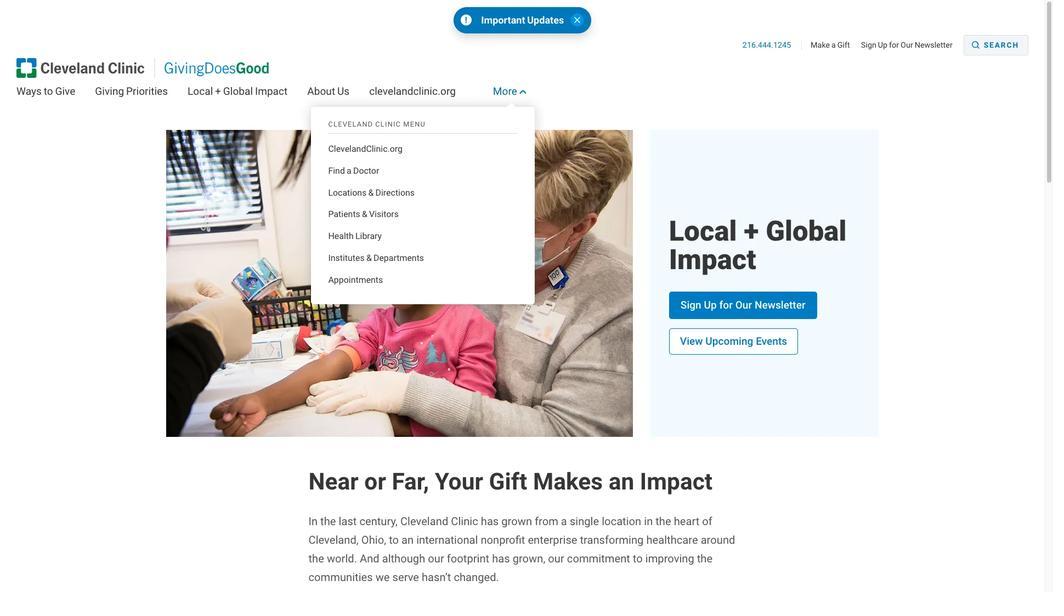 Task type: vqa. For each thing, say whether or not it's contained in the screenshot.
'Directions' to the right
no



Task type: describe. For each thing, give the bounding box(es) containing it.
heart
[[674, 515, 700, 528]]

find a doctor
[[328, 165, 379, 176]]

2 our from the left
[[549, 553, 565, 566]]

appointments
[[328, 274, 383, 285]]

clinic inside in the last century, cleveland clinic has grown from a single location in the heart of cleveland, ohio, to an international nonprofit enterprise transforming healthcare around the world. and although our footprint has grown, our commitment to improving the communities we serve hasn't changed.
[[451, 515, 479, 528]]

serve
[[393, 571, 419, 584]]

sign up for our newsletter for 'sign up for our newsletter' link to the bottom
[[681, 299, 806, 312]]

transforming
[[580, 534, 644, 547]]

priorities
[[126, 85, 168, 98]]

grown,
[[513, 553, 546, 566]]

ways to give link
[[16, 81, 75, 109]]

about us link
[[308, 81, 350, 109]]

find
[[328, 165, 345, 176]]

1 horizontal spatial newsletter
[[915, 40, 953, 50]]

improving
[[646, 553, 695, 566]]

cleveland inside in the last century, cleveland clinic has grown from a single location in the heart of cleveland, ohio, to an international nonprofit enterprise transforming healthcare around the world. and although our footprint has grown, our commitment to improving the communities we serve hasn't changed.
[[401, 515, 449, 528]]

impact inside local + global impact
[[669, 244, 757, 276]]

hasn't
[[422, 571, 451, 584]]

1 vertical spatial local + global impact
[[669, 215, 847, 276]]

for for the topmost 'sign up for our newsletter' link
[[890, 40, 900, 50]]

health library
[[328, 231, 382, 242]]

local + global impact link
[[188, 81, 288, 109]]

locations & directions
[[328, 187, 415, 198]]

our for the topmost 'sign up for our newsletter' link
[[901, 40, 914, 50]]

patients
[[328, 209, 361, 220]]

menu
[[404, 120, 426, 128]]

cleveland,
[[309, 534, 359, 547]]

important updates
[[481, 13, 564, 26]]

0 horizontal spatial clinic
[[376, 120, 401, 128]]

world.
[[327, 553, 357, 566]]

footprint
[[447, 553, 490, 566]]

find a doctor link
[[328, 164, 517, 178]]

departments
[[374, 253, 424, 263]]

search
[[985, 40, 1020, 50]]

institutes & departments
[[328, 253, 424, 263]]

menu arrow icon image
[[520, 89, 526, 95]]

emergency icon image
[[461, 14, 472, 26]]

around
[[701, 534, 736, 547]]

an inside in the last century, cleveland clinic has grown from a single location in the heart of cleveland, ohio, to an international nonprofit enterprise transforming healthcare around the world. and although our footprint has grown, our commitment to improving the communities we serve hasn't changed.
[[402, 534, 414, 547]]

to inside ways to give 'link'
[[44, 85, 53, 98]]

although
[[382, 553, 426, 566]]

single
[[570, 515, 599, 528]]

0 vertical spatial has
[[481, 515, 499, 528]]

our for 'sign up for our newsletter' link to the bottom
[[736, 299, 753, 312]]

1 our from the left
[[428, 553, 444, 566]]

more link
[[493, 81, 526, 109]]

1 vertical spatial sign up for our newsletter link
[[669, 292, 818, 320]]

view upcoming events link
[[669, 329, 799, 355]]

216.444.1245 link
[[743, 40, 802, 50]]

clevelandclinic.org link
[[328, 143, 517, 156]]

century,
[[360, 515, 398, 528]]

important
[[481, 13, 526, 26]]

locations & directions link
[[328, 186, 517, 199]]

make a gift link
[[811, 40, 859, 50]]

make
[[811, 40, 831, 50]]

visitors
[[369, 209, 399, 220]]

last
[[339, 515, 357, 528]]

& for patients
[[362, 209, 368, 220]]

important updates link
[[481, 13, 564, 26]]

health library link
[[328, 230, 517, 243]]

+ inside local + global impact
[[744, 215, 759, 247]]

view
[[681, 336, 703, 348]]

patients & visitors
[[328, 209, 399, 220]]

giving priorities
[[95, 85, 168, 98]]

your
[[435, 469, 484, 496]]

cleveland clinic menu
[[328, 120, 426, 128]]

in
[[309, 515, 318, 528]]

near
[[309, 469, 359, 496]]

clevelandclinic.org link
[[370, 81, 456, 109]]

institutes & departments link
[[328, 252, 517, 265]]

nonprofit
[[481, 534, 525, 547]]

us
[[338, 85, 350, 98]]

directions
[[376, 187, 415, 198]]

changed.
[[454, 571, 499, 584]]

giving
[[95, 85, 124, 98]]



Task type: locate. For each thing, give the bounding box(es) containing it.
cleveland clinic giving does good logo image
[[16, 58, 269, 78]]

0 vertical spatial sign up for our newsletter link
[[862, 40, 962, 50]]

gift
[[838, 40, 851, 50], [489, 469, 528, 496]]

updates
[[528, 13, 564, 26]]

a right 'find'
[[347, 165, 352, 176]]

local + global impact
[[188, 85, 288, 98], [669, 215, 847, 276]]

a inside in the last century, cleveland clinic has grown from a single location in the heart of cleveland, ohio, to an international nonprofit enterprise transforming healthcare around the world. and although our footprint has grown, our commitment to improving the communities we serve hasn't changed.
[[561, 515, 567, 528]]

a for make
[[832, 40, 836, 50]]

1 horizontal spatial up
[[879, 40, 888, 50]]

clinic left the menu
[[376, 120, 401, 128]]

1 vertical spatial &
[[362, 209, 368, 220]]

patients & visitors link
[[328, 208, 517, 221]]

2 horizontal spatial a
[[832, 40, 836, 50]]

& for institutes
[[367, 253, 372, 263]]

216.444.1245
[[743, 40, 793, 50]]

up up upcoming
[[704, 299, 717, 312]]

0 vertical spatial gift
[[838, 40, 851, 50]]

1 vertical spatial an
[[402, 534, 414, 547]]

ways
[[16, 85, 42, 98]]

1 horizontal spatial local + global impact
[[669, 215, 847, 276]]

up right make a gift link
[[879, 40, 888, 50]]

about
[[308, 85, 335, 98]]

1 horizontal spatial local
[[669, 215, 737, 247]]

clinic
[[376, 120, 401, 128], [451, 515, 479, 528]]

global
[[223, 85, 253, 98], [766, 215, 847, 247]]

& left the visitors
[[362, 209, 368, 220]]

0 horizontal spatial our
[[428, 553, 444, 566]]

our
[[901, 40, 914, 50], [736, 299, 753, 312]]

has down the nonprofit
[[492, 553, 510, 566]]

0 vertical spatial clinic
[[376, 120, 401, 128]]

global inside local + global impact
[[766, 215, 847, 247]]

0 vertical spatial an
[[609, 469, 635, 496]]

a inside "link"
[[347, 165, 352, 176]]

to down transforming
[[633, 553, 643, 566]]

enterprise
[[528, 534, 578, 547]]

our
[[428, 553, 444, 566], [549, 553, 565, 566]]

1 vertical spatial has
[[492, 553, 510, 566]]

ohio,
[[362, 534, 386, 547]]

0 horizontal spatial local
[[188, 85, 213, 98]]

international
[[417, 534, 478, 547]]

0 vertical spatial our
[[901, 40, 914, 50]]

0 horizontal spatial our
[[736, 299, 753, 312]]

up
[[879, 40, 888, 50], [704, 299, 717, 312]]

clinic up international
[[451, 515, 479, 528]]

1 horizontal spatial clinic
[[451, 515, 479, 528]]

0 vertical spatial local + global impact
[[188, 85, 288, 98]]

1 horizontal spatial +
[[744, 215, 759, 247]]

1 horizontal spatial to
[[389, 534, 399, 547]]

makes
[[533, 469, 603, 496]]

impact inside local + global impact link
[[255, 85, 288, 98]]

commitment
[[567, 553, 631, 566]]

and
[[360, 553, 380, 566]]

1 vertical spatial global
[[766, 215, 847, 247]]

communities
[[309, 571, 373, 584]]

0 horizontal spatial local + global impact
[[188, 85, 288, 98]]

0 vertical spatial to
[[44, 85, 53, 98]]

2 vertical spatial a
[[561, 515, 567, 528]]

events
[[756, 336, 788, 348]]

0 horizontal spatial sign
[[681, 299, 702, 312]]

doctor
[[353, 165, 379, 176]]

0 vertical spatial local
[[188, 85, 213, 98]]

1 horizontal spatial a
[[561, 515, 567, 528]]

sign up view
[[681, 299, 702, 312]]

0 vertical spatial cleveland
[[328, 120, 373, 128]]

cleveland
[[328, 120, 373, 128], [401, 515, 449, 528]]

cleveland up international
[[401, 515, 449, 528]]

1 vertical spatial a
[[347, 165, 352, 176]]

an up although
[[402, 534, 414, 547]]

0 horizontal spatial for
[[720, 299, 733, 312]]

for for 'sign up for our newsletter' link to the bottom
[[720, 299, 733, 312]]

1 horizontal spatial global
[[766, 215, 847, 247]]

newsletter
[[915, 40, 953, 50], [755, 299, 806, 312]]

0 horizontal spatial a
[[347, 165, 352, 176]]

& down library
[[367, 253, 372, 263]]

of
[[703, 515, 713, 528]]

sign up for our newsletter for the topmost 'sign up for our newsletter' link
[[862, 40, 953, 50]]

give
[[55, 85, 75, 98]]

& for locations
[[369, 187, 374, 198]]

1 horizontal spatial gift
[[838, 40, 851, 50]]

more
[[493, 85, 520, 98]]

1 vertical spatial clinic
[[451, 515, 479, 528]]

cleveland up clevelandclinic.org on the left top
[[328, 120, 373, 128]]

0 vertical spatial newsletter
[[915, 40, 953, 50]]

1 horizontal spatial our
[[549, 553, 565, 566]]

0 horizontal spatial an
[[402, 534, 414, 547]]

0 horizontal spatial newsletter
[[755, 299, 806, 312]]

1 vertical spatial to
[[389, 534, 399, 547]]

0 horizontal spatial gift
[[489, 469, 528, 496]]

0 vertical spatial &
[[369, 187, 374, 198]]

view upcoming events
[[681, 336, 788, 348]]

in the last century, cleveland clinic has grown from a single location in the heart of cleveland, ohio, to an international nonprofit enterprise transforming healthcare around the world. and although our footprint has grown, our commitment to improving the communities we serve hasn't changed.
[[309, 515, 736, 584]]

to
[[44, 85, 53, 98], [389, 534, 399, 547], [633, 553, 643, 566]]

health
[[328, 231, 354, 242]]

1 horizontal spatial sign up for our newsletter link
[[862, 40, 962, 50]]

&
[[369, 187, 374, 198], [362, 209, 368, 220], [367, 253, 372, 263]]

in
[[645, 515, 653, 528]]

sign up for our newsletter inside 'sign up for our newsletter' link
[[681, 299, 806, 312]]

1 horizontal spatial sign
[[862, 40, 877, 50]]

1 horizontal spatial our
[[901, 40, 914, 50]]

clevelandclinic.org
[[328, 143, 403, 154]]

0 vertical spatial a
[[832, 40, 836, 50]]

an
[[609, 469, 635, 496], [402, 534, 414, 547]]

& down doctor
[[369, 187, 374, 198]]

giving priorities link
[[95, 81, 168, 109]]

1 vertical spatial sign
[[681, 299, 702, 312]]

our down enterprise
[[549, 553, 565, 566]]

2 vertical spatial impact
[[640, 469, 713, 496]]

impact
[[255, 85, 288, 98], [669, 244, 757, 276], [640, 469, 713, 496]]

healthcare
[[647, 534, 699, 547]]

or
[[365, 469, 386, 496]]

0 vertical spatial +
[[215, 85, 221, 98]]

gift right make
[[838, 40, 851, 50]]

1 vertical spatial newsletter
[[755, 299, 806, 312]]

the
[[321, 515, 336, 528], [656, 515, 672, 528], [309, 553, 324, 566], [697, 553, 713, 566]]

0 horizontal spatial global
[[223, 85, 253, 98]]

our up "hasn't"
[[428, 553, 444, 566]]

0 vertical spatial up
[[879, 40, 888, 50]]

locations
[[328, 187, 367, 198]]

appointments link
[[328, 274, 517, 287]]

location
[[602, 515, 642, 528]]

institutes
[[328, 253, 365, 263]]

from
[[535, 515, 559, 528]]

far,
[[392, 469, 429, 496]]

we
[[376, 571, 390, 584]]

1 horizontal spatial for
[[890, 40, 900, 50]]

a right from
[[561, 515, 567, 528]]

1 vertical spatial local
[[669, 215, 737, 247]]

0 horizontal spatial +
[[215, 85, 221, 98]]

0 vertical spatial impact
[[255, 85, 288, 98]]

1 vertical spatial for
[[720, 299, 733, 312]]

0 horizontal spatial sign up for our newsletter link
[[669, 292, 818, 320]]

2 horizontal spatial to
[[633, 553, 643, 566]]

sign up for our newsletter link
[[862, 40, 962, 50], [669, 292, 818, 320]]

0 vertical spatial sign up for our newsletter
[[862, 40, 953, 50]]

an up location
[[609, 469, 635, 496]]

upcoming
[[706, 336, 754, 348]]

0 horizontal spatial to
[[44, 85, 53, 98]]

1 horizontal spatial an
[[609, 469, 635, 496]]

grown
[[502, 515, 532, 528]]

clevelandclinic.org
[[370, 85, 456, 98]]

1 vertical spatial +
[[744, 215, 759, 247]]

0 vertical spatial for
[[890, 40, 900, 50]]

sign right make a gift link
[[862, 40, 877, 50]]

has up the nonprofit
[[481, 515, 499, 528]]

about us
[[308, 85, 350, 98]]

cleveland clinic nurse sits with young girl as she receives her shot. image
[[166, 130, 633, 438]]

search link
[[964, 35, 1029, 55]]

1 horizontal spatial cleveland
[[401, 515, 449, 528]]

1 vertical spatial gift
[[489, 469, 528, 496]]

1 vertical spatial sign up for our newsletter
[[681, 299, 806, 312]]

gift up grown
[[489, 469, 528, 496]]

0 horizontal spatial cleveland
[[328, 120, 373, 128]]

1 horizontal spatial sign up for our newsletter
[[862, 40, 953, 50]]

1 vertical spatial impact
[[669, 244, 757, 276]]

2 vertical spatial to
[[633, 553, 643, 566]]

0 vertical spatial global
[[223, 85, 253, 98]]

1 vertical spatial up
[[704, 299, 717, 312]]

to right ohio,
[[389, 534, 399, 547]]

local
[[188, 85, 213, 98], [669, 215, 737, 247]]

ways to give
[[16, 85, 75, 98]]

a for find
[[347, 165, 352, 176]]

1 vertical spatial cleveland
[[401, 515, 449, 528]]

sign
[[862, 40, 877, 50], [681, 299, 702, 312]]

0 horizontal spatial up
[[704, 299, 717, 312]]

make a gift
[[811, 40, 851, 50]]

2 vertical spatial &
[[367, 253, 372, 263]]

library
[[356, 231, 382, 242]]

0 vertical spatial sign
[[862, 40, 877, 50]]

1 vertical spatial our
[[736, 299, 753, 312]]

to left give
[[44, 85, 53, 98]]

0 horizontal spatial sign up for our newsletter
[[681, 299, 806, 312]]

near or far, your gift makes an impact
[[309, 469, 713, 496]]

a right make
[[832, 40, 836, 50]]

for
[[890, 40, 900, 50], [720, 299, 733, 312]]



